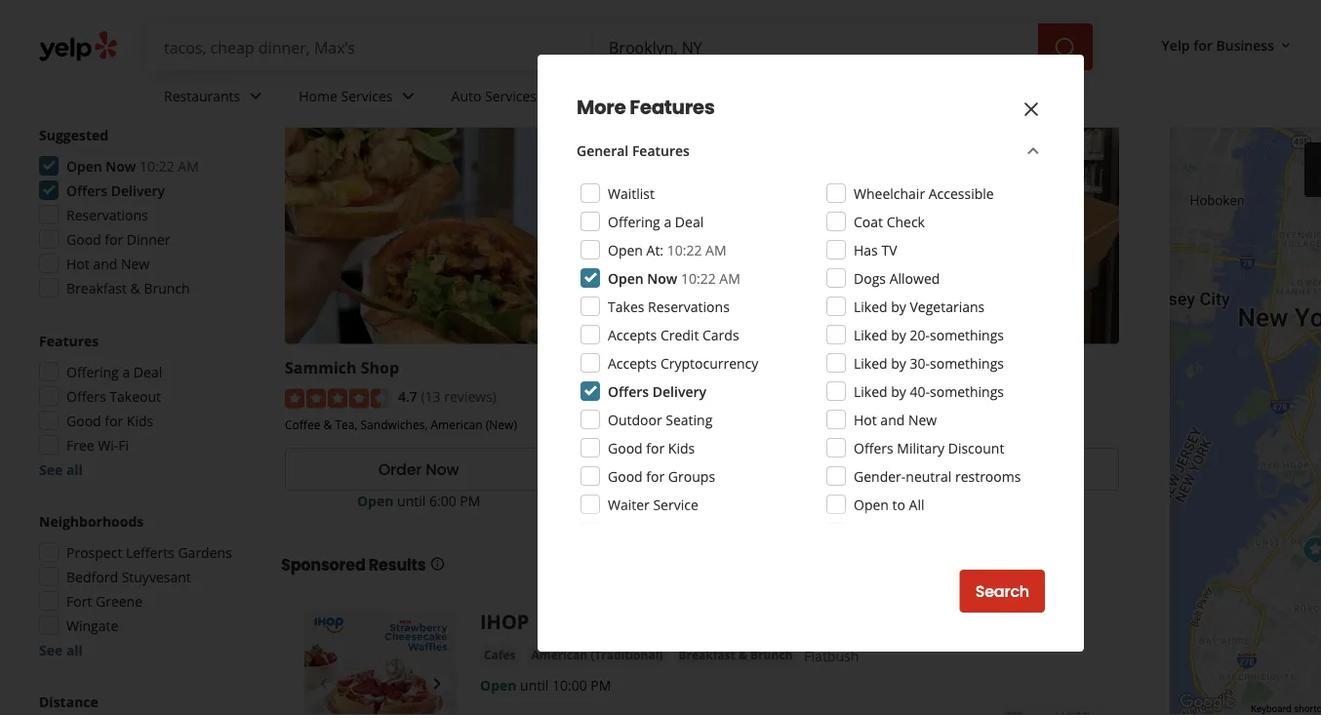Task type: describe. For each thing, give the bounding box(es) containing it.
open down suggested
[[66, 157, 102, 175]]

sammich
[[285, 356, 357, 377]]

2 tea, from the left
[[672, 416, 694, 432]]

0 vertical spatial offers delivery
[[66, 181, 165, 200]]

has tv
[[854, 241, 897, 259]]

open until 10:00 pm
[[480, 676, 611, 694]]

hot inside group
[[66, 254, 90, 273]]

24 chevron down v2 image for home services
[[397, 84, 420, 108]]

order now for nippon cha
[[945, 458, 1026, 480]]

3.5 star rating image
[[568, 389, 674, 408]]

compass
[[568, 356, 638, 377]]

0 horizontal spatial deal
[[134, 362, 162, 381]]

accepts cryptocurrency
[[608, 354, 758, 372]]

good left dinner
[[66, 230, 101, 248]]

0 vertical spatial new
[[121, 254, 150, 273]]

auto services link
[[436, 70, 580, 127]]

good up waiter
[[608, 467, 643, 485]]

cafes link
[[480, 645, 520, 665]]

options
[[456, 25, 532, 53]]

close image
[[1020, 98, 1043, 121]]

general features
[[577, 141, 690, 160]]

0 vertical spatial brunch
[[144, 279, 190, 297]]

(74
[[988, 387, 1007, 406]]

0 vertical spatial and
[[93, 254, 117, 273]]

0 horizontal spatial hot and new
[[66, 254, 150, 273]]

open to all
[[854, 495, 925, 514]]

open until 6:00 pm for café
[[640, 491, 764, 510]]

wingate
[[66, 616, 118, 635]]

all inside the open now clear all
[[70, 23, 83, 40]]

takes reservations
[[608, 297, 730, 316]]

good for groups
[[608, 467, 715, 485]]

gender-
[[854, 467, 906, 485]]

for down offers takeout
[[105, 411, 123, 430]]

to
[[892, 495, 905, 514]]

by for 40-
[[891, 382, 906, 401]]

sponsored results
[[281, 554, 426, 575]]

yelp for business
[[1162, 36, 1274, 54]]

good up "free"
[[66, 411, 101, 430]]

featured takeout options
[[281, 25, 532, 53]]

sponsored for sponsored
[[539, 30, 610, 48]]

greene
[[96, 592, 142, 610]]

now down coffee & tea, sandwiches, american (new)
[[426, 458, 459, 480]]

deal inside more features dialog
[[675, 212, 704, 231]]

sponsored for sponsored results
[[281, 554, 365, 575]]

sammich shop
[[285, 356, 399, 377]]

see all button for free wi-fi
[[39, 460, 83, 479]]

breakfast inside button
[[679, 647, 735, 663]]

accepts for accepts cryptocurrency
[[608, 354, 657, 372]]

all
[[909, 495, 925, 514]]

for left dinner
[[105, 230, 123, 248]]

keyboard shortc
[[1251, 703, 1321, 715]]

30-
[[910, 354, 930, 372]]

1 horizontal spatial until
[[520, 676, 549, 694]]

vegetarians
[[910, 297, 985, 316]]

google image
[[1175, 690, 1239, 715]]

fort greene
[[66, 592, 142, 610]]

liked by 30-somethings
[[854, 354, 1004, 372]]

0 horizontal spatial reservations
[[66, 205, 148, 224]]

flatbush
[[804, 646, 859, 665]]

breakfast & brunch inside button
[[679, 647, 793, 663]]

4.6
[[965, 387, 984, 406]]

$$$$ button
[[189, 59, 238, 89]]

liked for liked by 20-somethings
[[854, 325, 887, 344]]

nippon
[[852, 356, 909, 377]]

accepts credit cards
[[608, 325, 739, 344]]

american (traditional)
[[531, 647, 663, 663]]

by for vegetarians
[[891, 297, 906, 316]]

clear
[[39, 23, 67, 40]]

waiter service
[[608, 495, 698, 514]]

am inside group
[[178, 157, 199, 175]]

see all for wingate
[[39, 641, 83, 659]]

liked for liked by 30-somethings
[[854, 354, 887, 372]]

0 horizontal spatial open now 10:22 am
[[66, 157, 199, 175]]

order now link for shop
[[285, 448, 553, 491]]

0 vertical spatial 16 info v2 image
[[614, 32, 629, 47]]

outdoor
[[608, 410, 662, 429]]

previous image
[[312, 672, 336, 695]]

order now link for café
[[568, 448, 836, 491]]

yelp for business button
[[1154, 27, 1302, 62]]

features for general features
[[632, 141, 690, 160]]

pm for compass café
[[743, 491, 764, 510]]

now down desserts, coffee & tea, breakfast & brunch
[[709, 458, 743, 480]]

order now for compass café
[[662, 458, 743, 480]]

0 vertical spatial 10:22
[[139, 157, 174, 175]]

tea
[[852, 416, 871, 432]]

offers down suggested
[[66, 181, 107, 200]]

american (traditional) link
[[527, 645, 667, 665]]

for down "outdoor seating"
[[646, 439, 665, 457]]

desserts
[[918, 416, 965, 432]]

open up results on the left bottom of page
[[357, 491, 394, 510]]

breakfast & brunch button
[[675, 645, 797, 665]]

yelp
[[1162, 36, 1190, 54]]

offers up "free"
[[66, 387, 106, 405]]

6:00 for shop
[[429, 491, 456, 510]]

somethings for 30-
[[930, 354, 1004, 372]]

general
[[577, 141, 629, 160]]

0 horizontal spatial 16 info v2 image
[[430, 556, 445, 572]]

1 vertical spatial 10:22
[[667, 241, 702, 259]]

group containing suggested
[[33, 125, 242, 303]]

coat check
[[854, 212, 925, 231]]

by for 20-
[[891, 325, 906, 344]]

outdoor seating
[[608, 410, 713, 429]]

auto services
[[451, 86, 537, 105]]

services for auto services
[[485, 86, 537, 105]]

delivery inside more features dialog
[[652, 382, 706, 401]]

compass café
[[568, 356, 677, 377]]

(new)
[[486, 416, 517, 432]]

offers takeout
[[66, 387, 161, 405]]

military
[[897, 439, 945, 457]]

now down suggested
[[106, 157, 136, 175]]

1 vertical spatial a
[[122, 362, 130, 381]]

services for home services
[[341, 86, 393, 105]]

café
[[642, 356, 677, 377]]

$$$
[[155, 66, 175, 82]]

wi-
[[98, 436, 118, 454]]

order for nippon cha
[[945, 458, 988, 480]]

takes
[[608, 297, 644, 316]]

more features dialog
[[0, 0, 1321, 715]]

40-
[[910, 382, 930, 401]]

order now for sammich shop
[[378, 458, 459, 480]]

lefferts
[[126, 543, 174, 562]]

20-
[[910, 325, 930, 344]]

3.5
[[681, 387, 701, 406]]

liked for liked by 40-somethings
[[854, 382, 887, 401]]

shortc
[[1294, 703, 1321, 715]]

group containing features
[[33, 331, 242, 479]]

coat
[[854, 212, 883, 231]]

seating
[[666, 410, 713, 429]]

reservations inside more features dialog
[[648, 297, 730, 316]]

$$$ button
[[140, 59, 189, 89]]

map region
[[1048, 63, 1321, 715]]

keyboard shortc button
[[1251, 702, 1321, 715]]

open left the at:
[[608, 241, 643, 259]]

by for 30-
[[891, 354, 906, 372]]

pm for sammich shop
[[460, 491, 480, 510]]

restrooms
[[955, 467, 1021, 485]]

2 coffee from the left
[[621, 416, 657, 432]]

home services link
[[283, 70, 436, 127]]

tea rooms, desserts
[[852, 416, 965, 432]]

24 chevron down v2 image
[[1022, 139, 1045, 162]]

4.6 star rating image
[[852, 389, 957, 408]]

open down the cafes link
[[480, 676, 517, 694]]

open left the to
[[854, 495, 889, 514]]

offering inside more features dialog
[[608, 212, 660, 231]]

liked by vegetarians
[[854, 297, 985, 316]]

until for compass café
[[681, 491, 709, 510]]

offering a deal inside more features dialog
[[608, 212, 704, 231]]

tv
[[881, 241, 897, 259]]

sammich shop image
[[1296, 531, 1321, 570]]

hot and new inside more features dialog
[[854, 410, 937, 429]]

2 vertical spatial 10:22
[[681, 269, 716, 287]]

0 horizontal spatial offering
[[66, 362, 119, 381]]

liked by 20-somethings
[[854, 325, 1004, 344]]

fi
[[118, 436, 129, 454]]

nippon cha
[[852, 356, 942, 377]]

1 coffee from the left
[[285, 416, 320, 432]]

home services
[[299, 86, 393, 105]]

business categories element
[[148, 70, 1321, 127]]

suggested
[[39, 125, 108, 144]]

search
[[975, 581, 1029, 602]]

kids inside more features dialog
[[668, 439, 695, 457]]

good for dinner
[[66, 230, 170, 248]]

0 horizontal spatial kids
[[127, 411, 153, 430]]

order for compass café
[[662, 458, 705, 480]]

free
[[66, 436, 94, 454]]

open now 10:22 am inside more features dialog
[[608, 269, 740, 287]]

ihop link
[[480, 608, 529, 634]]

1 horizontal spatial pm
[[591, 676, 611, 694]]

for up waiter service
[[646, 467, 665, 485]]



Task type: vqa. For each thing, say whether or not it's contained in the screenshot.
Vietnamese
no



Task type: locate. For each thing, give the bounding box(es) containing it.
1 order now link from the left
[[285, 448, 553, 491]]

hot and new
[[66, 254, 150, 273], [854, 410, 937, 429]]

0 horizontal spatial 6:00
[[429, 491, 456, 510]]

now
[[164, 8, 189, 24], [106, 157, 136, 175], [647, 269, 677, 287], [426, 458, 459, 480], [709, 458, 743, 480], [992, 458, 1026, 480]]

for
[[1193, 36, 1213, 54], [105, 230, 123, 248], [105, 411, 123, 430], [646, 439, 665, 457], [646, 467, 665, 485]]

0 vertical spatial somethings
[[930, 325, 1004, 344]]

has
[[854, 241, 878, 259]]

& inside button
[[738, 647, 747, 663]]

more for more features
[[577, 94, 626, 121]]

hot down 4.6 star rating "image" on the bottom
[[854, 410, 877, 429]]

delivery up dinner
[[111, 181, 165, 200]]

liked up nippon
[[854, 325, 887, 344]]

0 horizontal spatial offers delivery
[[66, 181, 165, 200]]

offers delivery down café
[[608, 382, 706, 401]]

1 somethings from the top
[[930, 325, 1004, 344]]

1 vertical spatial reservations
[[648, 297, 730, 316]]

1 vertical spatial and
[[880, 410, 905, 429]]

1 accepts from the top
[[608, 325, 657, 344]]

1 horizontal spatial kids
[[668, 439, 695, 457]]

delivery down accepts cryptocurrency
[[652, 382, 706, 401]]

24 chevron down v2 image inside more "link"
[[633, 84, 656, 108]]

for inside button
[[1193, 36, 1213, 54]]

good for kids down "outdoor seating"
[[608, 439, 695, 457]]

1 group from the top
[[33, 125, 242, 303]]

offers down tea
[[854, 439, 893, 457]]

2 horizontal spatial until
[[681, 491, 709, 510]]

see up neighborhoods
[[39, 460, 63, 479]]

1 vertical spatial offers delivery
[[608, 382, 706, 401]]

gender-neutral restrooms
[[854, 467, 1021, 485]]

features up offers takeout
[[39, 331, 99, 350]]

1 see from the top
[[39, 460, 63, 479]]

1 order from the left
[[378, 458, 422, 480]]

1 24 chevron down v2 image from the left
[[244, 84, 268, 108]]

good for kids
[[66, 411, 153, 430], [608, 439, 695, 457]]

1 horizontal spatial american
[[531, 647, 588, 663]]

1 vertical spatial offering a deal
[[66, 362, 162, 381]]

cards
[[702, 325, 739, 344]]

6:00 down coffee & tea, sandwiches, american (new)
[[429, 491, 456, 510]]

liked down nippon
[[854, 382, 887, 401]]

1 horizontal spatial delivery
[[652, 382, 706, 401]]

3 order now link from the left
[[852, 448, 1119, 491]]

see all button
[[39, 460, 83, 479], [39, 641, 83, 659]]

2 vertical spatial somethings
[[930, 382, 1004, 401]]

new inside more features dialog
[[908, 410, 937, 429]]

0 horizontal spatial tea,
[[335, 416, 358, 432]]

hot and new down 4.6 star rating "image" on the bottom
[[854, 410, 937, 429]]

1 horizontal spatial open until 6:00 pm
[[640, 491, 764, 510]]

0 horizontal spatial new
[[121, 254, 150, 273]]

all for features
[[66, 460, 83, 479]]

mia's bakery image
[[1318, 380, 1321, 419]]

deal
[[675, 212, 704, 231], [134, 362, 162, 381]]

cafes button
[[480, 645, 520, 665]]

1 horizontal spatial coffee
[[621, 416, 657, 432]]

american down 4.7 (13 reviews)
[[431, 416, 483, 432]]

brunch down dinner
[[144, 279, 190, 297]]

liked up 4.6 star rating "image" on the bottom
[[854, 354, 887, 372]]

0 horizontal spatial a
[[122, 362, 130, 381]]

2 services from the left
[[485, 86, 537, 105]]

now inside the open now clear all
[[164, 8, 189, 24]]

features inside dropdown button
[[632, 141, 690, 160]]

services right auto at the left of page
[[485, 86, 537, 105]]

delivery
[[111, 181, 165, 200], [652, 382, 706, 401]]

3 reviews) from the left
[[1011, 387, 1063, 406]]

1 vertical spatial american
[[531, 647, 588, 663]]

all right clear
[[70, 23, 83, 40]]

shop
[[361, 356, 399, 377]]

order now up service
[[662, 458, 743, 480]]

coffee & tea, sandwiches, american (new)
[[285, 416, 517, 432]]

2 vertical spatial am
[[719, 269, 740, 287]]

3 liked from the top
[[854, 354, 887, 372]]

2 6:00 from the left
[[713, 491, 740, 510]]

now inside more features dialog
[[647, 269, 677, 287]]

tea, down 4.7 star rating image
[[335, 416, 358, 432]]

hot down good for dinner
[[66, 254, 90, 273]]

2 group from the top
[[33, 331, 242, 479]]

4 by from the top
[[891, 382, 906, 401]]

waiter
[[608, 495, 650, 514]]

0 horizontal spatial coffee
[[285, 416, 320, 432]]

allowed
[[889, 269, 940, 287]]

takeout for featured
[[372, 25, 452, 53]]

2 horizontal spatial reviews)
[[1011, 387, 1063, 406]]

0 horizontal spatial delivery
[[111, 181, 165, 200]]

2 order now from the left
[[662, 458, 743, 480]]

1 horizontal spatial good for kids
[[608, 439, 695, 457]]

24 chevron down v2 image
[[244, 84, 268, 108], [397, 84, 420, 108], [633, 84, 656, 108]]

more link
[[580, 70, 672, 127]]

1 horizontal spatial reservations
[[648, 297, 730, 316]]

0 vertical spatial see all button
[[39, 460, 83, 479]]

brunch left flatbush
[[750, 647, 793, 663]]

24 chevron down v2 image up "general features"
[[633, 84, 656, 108]]

kids up fi
[[127, 411, 153, 430]]

0 horizontal spatial services
[[341, 86, 393, 105]]

business
[[1216, 36, 1274, 54]]

breakfast inside group
[[66, 279, 127, 297]]

6:00
[[429, 491, 456, 510], [713, 491, 740, 510]]

free wi-fi
[[66, 436, 129, 454]]

until up results on the left bottom of page
[[397, 491, 426, 510]]

delivery inside group
[[111, 181, 165, 200]]

4.6 (74 reviews)
[[965, 387, 1063, 406]]

by left the 30-
[[891, 354, 906, 372]]

good for kids inside more features dialog
[[608, 439, 695, 457]]

offering a deal up the at:
[[608, 212, 704, 231]]

2 open until 6:00 pm from the left
[[640, 491, 764, 510]]

offering up offers takeout
[[66, 362, 119, 381]]

0 horizontal spatial order
[[378, 458, 422, 480]]

24 chevron down v2 image inside restaurants link
[[244, 84, 268, 108]]

1 horizontal spatial hot and new
[[854, 410, 937, 429]]

4.7
[[398, 387, 417, 406]]

6:00 for café
[[713, 491, 740, 510]]

takeout up fi
[[110, 387, 161, 405]]

order down discount
[[945, 458, 988, 480]]

a up offers takeout
[[122, 362, 130, 381]]

open until 6:00 pm down 'groups'
[[640, 491, 764, 510]]

1 see all button from the top
[[39, 460, 83, 479]]

1 vertical spatial see all
[[39, 641, 83, 659]]

see all for free wi-fi
[[39, 460, 83, 479]]

discount
[[948, 439, 1004, 457]]

10:22 up dinner
[[139, 157, 174, 175]]

gardens
[[178, 543, 232, 562]]

neutral
[[906, 467, 952, 485]]

0 horizontal spatial breakfast & brunch
[[66, 279, 190, 297]]

am
[[178, 157, 199, 175], [706, 241, 727, 259], [719, 269, 740, 287]]

0 vertical spatial offering a deal
[[608, 212, 704, 231]]

1 vertical spatial 16 info v2 image
[[430, 556, 445, 572]]

1 horizontal spatial reviews)
[[720, 387, 772, 406]]

0 vertical spatial takeout
[[372, 25, 452, 53]]

services
[[341, 86, 393, 105], [485, 86, 537, 105]]

slideshow element
[[304, 608, 457, 715]]

hot and new down good for dinner
[[66, 254, 150, 273]]

1 horizontal spatial hot
[[854, 410, 877, 429]]

all down "free"
[[66, 460, 83, 479]]

1 vertical spatial hot and new
[[854, 410, 937, 429]]

1 vertical spatial sponsored
[[281, 554, 365, 575]]

2 reviews) from the left
[[720, 387, 772, 406]]

open up $$$ button
[[131, 8, 161, 24]]

order now down discount
[[945, 458, 1026, 480]]

0 vertical spatial hot
[[66, 254, 90, 273]]

1 horizontal spatial 16 info v2 image
[[614, 32, 629, 47]]

10:22 right the at:
[[667, 241, 702, 259]]

0 vertical spatial accepts
[[608, 325, 657, 344]]

new down dinner
[[121, 254, 150, 273]]

open now 10:22 am up takes reservations
[[608, 269, 740, 287]]

24 chevron down v2 image right $$$$ "button" at the top of the page
[[244, 84, 268, 108]]

see all button down "free"
[[39, 460, 83, 479]]

rooms,
[[874, 416, 915, 432]]

breakfast & brunch left flatbush
[[679, 647, 793, 663]]

10:22
[[139, 157, 174, 175], [667, 241, 702, 259], [681, 269, 716, 287]]

offers down compass café link
[[608, 382, 649, 401]]

2 vertical spatial brunch
[[750, 647, 793, 663]]

breakfast right (traditional) at the bottom of the page
[[679, 647, 735, 663]]

0 vertical spatial all
[[70, 23, 83, 40]]

sammich shop link
[[285, 356, 399, 377]]

offers military discount
[[854, 439, 1004, 457]]

offering a deal
[[608, 212, 704, 231], [66, 362, 162, 381]]

service
[[653, 495, 698, 514]]

open up the 'takes'
[[608, 269, 644, 287]]

distance
[[39, 692, 98, 711]]

accepts
[[608, 325, 657, 344], [608, 354, 657, 372]]

1 liked from the top
[[854, 297, 887, 316]]

more for more
[[595, 86, 629, 105]]

accepts for accepts credit cards
[[608, 325, 657, 344]]

open inside the open now clear all
[[131, 8, 161, 24]]

see all down "free"
[[39, 460, 83, 479]]

coffee down 4.7 star rating image
[[285, 416, 320, 432]]

coffee down 3.5 star rating image
[[621, 416, 657, 432]]

2 accepts from the top
[[608, 354, 657, 372]]

reviews) right the (74
[[1011, 387, 1063, 406]]

sponsored left results on the left bottom of page
[[281, 554, 365, 575]]

fort
[[66, 592, 92, 610]]

breakfast down 3.5 (2 reviews) on the bottom of the page
[[697, 416, 749, 432]]

search button
[[960, 570, 1045, 613]]

6:00 down 'groups'
[[713, 491, 740, 510]]

1 services from the left
[[341, 86, 393, 105]]

0 vertical spatial good for kids
[[66, 411, 153, 430]]

reviews) for nippon cha
[[1011, 387, 1063, 406]]

by left 40-
[[891, 382, 906, 401]]

2 order now link from the left
[[568, 448, 836, 491]]

1 by from the top
[[891, 297, 906, 316]]

all down wingate
[[66, 641, 83, 659]]

24 chevron down v2 image for restaurants
[[244, 84, 268, 108]]

4 liked from the top
[[854, 382, 887, 401]]

2 24 chevron down v2 image from the left
[[397, 84, 420, 108]]

1 vertical spatial see all button
[[39, 641, 83, 659]]

(2
[[704, 387, 716, 406]]

1 vertical spatial breakfast
[[697, 416, 749, 432]]

1 vertical spatial somethings
[[930, 354, 1004, 372]]

open until 6:00 pm up results on the left bottom of page
[[357, 491, 480, 510]]

order now link for cha
[[852, 448, 1119, 491]]

somethings up 4.6
[[930, 354, 1004, 372]]

group containing neighborhoods
[[33, 511, 242, 660]]

all
[[70, 23, 83, 40], [66, 460, 83, 479], [66, 641, 83, 659]]

results
[[369, 554, 426, 575]]

order now down coffee & tea, sandwiches, american (new)
[[378, 458, 459, 480]]

2 vertical spatial breakfast
[[679, 647, 735, 663]]

1 horizontal spatial offering a deal
[[608, 212, 704, 231]]

features for more features
[[630, 94, 715, 121]]

1 vertical spatial accepts
[[608, 354, 657, 372]]

24 chevron down v2 image for more
[[633, 84, 656, 108]]

3 order now from the left
[[945, 458, 1026, 480]]

2 order from the left
[[662, 458, 705, 480]]

see for wingate
[[39, 641, 63, 659]]

1 vertical spatial features
[[632, 141, 690, 160]]

2 see all from the top
[[39, 641, 83, 659]]

search image
[[1054, 36, 1077, 60]]

sponsored up more "link"
[[539, 30, 610, 48]]

home
[[299, 86, 337, 105]]

tea, down 3.5 on the bottom
[[672, 416, 694, 432]]

2 horizontal spatial order now
[[945, 458, 1026, 480]]

reviews) for compass café
[[720, 387, 772, 406]]

10:00
[[552, 676, 587, 694]]

desserts, coffee & tea, breakfast & brunch
[[568, 416, 803, 432]]

1 reviews) from the left
[[444, 387, 497, 406]]

cha
[[913, 356, 942, 377]]

1 order now from the left
[[378, 458, 459, 480]]

1 horizontal spatial tea,
[[672, 416, 694, 432]]

16 chevron down v2 image
[[1278, 38, 1294, 53]]

4.7 star rating image
[[285, 389, 390, 408]]

1 vertical spatial open now 10:22 am
[[608, 269, 740, 287]]

features up "general features"
[[630, 94, 715, 121]]

open down good for groups
[[640, 491, 677, 510]]

2 vertical spatial group
[[33, 511, 242, 660]]

0 vertical spatial reservations
[[66, 205, 148, 224]]

auto
[[451, 86, 481, 105]]

order now link
[[285, 448, 553, 491], [568, 448, 836, 491], [852, 448, 1119, 491]]

hot
[[66, 254, 90, 273], [854, 410, 877, 429]]

0 horizontal spatial pm
[[460, 491, 480, 510]]

american inside button
[[531, 647, 588, 663]]

a inside dialog
[[664, 212, 671, 231]]

1 horizontal spatial new
[[908, 410, 937, 429]]

more inside "link"
[[595, 86, 629, 105]]

0 horizontal spatial offering a deal
[[66, 362, 162, 381]]

now up '$$$'
[[164, 8, 189, 24]]

1 horizontal spatial offers delivery
[[608, 382, 706, 401]]

0 vertical spatial delivery
[[111, 181, 165, 200]]

wheelchair accessible
[[854, 184, 994, 202]]

0 horizontal spatial american
[[431, 416, 483, 432]]

liked by 40-somethings
[[854, 382, 1004, 401]]

1 vertical spatial am
[[706, 241, 727, 259]]

2 by from the top
[[891, 325, 906, 344]]

1 vertical spatial good for kids
[[608, 439, 695, 457]]

0 vertical spatial features
[[630, 94, 715, 121]]

1 see all from the top
[[39, 460, 83, 479]]

offers delivery inside more features dialog
[[608, 382, 706, 401]]

now down discount
[[992, 458, 1026, 480]]

2 see from the top
[[39, 641, 63, 659]]

1 vertical spatial kids
[[668, 439, 695, 457]]

accessible
[[929, 184, 994, 202]]

offering a deal inside group
[[66, 362, 162, 381]]

reservations up credit
[[648, 297, 730, 316]]

1 horizontal spatial 6:00
[[713, 491, 740, 510]]

2 see all button from the top
[[39, 641, 83, 659]]

and down good for dinner
[[93, 254, 117, 273]]

None search field
[[148, 23, 1097, 70]]

0 vertical spatial deal
[[675, 212, 704, 231]]

0 vertical spatial breakfast & brunch
[[66, 279, 190, 297]]

wheelchair
[[854, 184, 925, 202]]

a up open at: 10:22 am
[[664, 212, 671, 231]]

check
[[887, 212, 925, 231]]

services right home
[[341, 86, 393, 105]]

2 horizontal spatial order
[[945, 458, 988, 480]]

until left '10:00'
[[520, 676, 549, 694]]

open at: 10:22 am
[[608, 241, 727, 259]]

american up '10:00'
[[531, 647, 588, 663]]

until down 'groups'
[[681, 491, 709, 510]]

liked for liked by vegetarians
[[854, 297, 887, 316]]

offering down 'waitlist'
[[608, 212, 660, 231]]

somethings for 20-
[[930, 325, 1004, 344]]

1 horizontal spatial breakfast & brunch
[[679, 647, 793, 663]]

1 horizontal spatial takeout
[[372, 25, 452, 53]]

group
[[33, 125, 242, 303], [33, 331, 242, 479], [33, 511, 242, 660]]

am right the at:
[[706, 241, 727, 259]]

prospect
[[66, 543, 122, 562]]

good
[[66, 230, 101, 248], [66, 411, 101, 430], [608, 439, 643, 457], [608, 467, 643, 485]]

ihop
[[480, 608, 529, 634]]

1 open until 6:00 pm from the left
[[357, 491, 480, 510]]

breakfast & brunch inside group
[[66, 279, 190, 297]]

all for neighborhoods
[[66, 641, 83, 659]]

and inside more features dialog
[[880, 410, 905, 429]]

reviews) right (13
[[444, 387, 497, 406]]

somethings up desserts
[[930, 382, 1004, 401]]

order for sammich shop
[[378, 458, 422, 480]]

ihop image
[[304, 608, 457, 715]]

16 info v2 image
[[614, 32, 629, 47], [430, 556, 445, 572]]

and
[[93, 254, 117, 273], [880, 410, 905, 429]]

3 24 chevron down v2 image from the left
[[633, 84, 656, 108]]

cryptocurrency
[[660, 354, 758, 372]]

1 vertical spatial takeout
[[110, 387, 161, 405]]

keyboard
[[1251, 703, 1292, 715]]

1 vertical spatial hot
[[854, 410, 877, 429]]

0 vertical spatial offering
[[608, 212, 660, 231]]

open down gender-neutral restrooms
[[924, 491, 960, 510]]

offers delivery
[[66, 181, 165, 200], [608, 382, 706, 401]]

1 horizontal spatial offering
[[608, 212, 660, 231]]

next image
[[425, 672, 449, 695]]

0 vertical spatial breakfast
[[66, 279, 127, 297]]

3 by from the top
[[891, 354, 906, 372]]

more inside dialog
[[577, 94, 626, 121]]

desserts,
[[568, 416, 618, 432]]

good down outdoor
[[608, 439, 643, 457]]

1 horizontal spatial deal
[[675, 212, 704, 231]]

$$$$
[[200, 66, 227, 82]]

0 vertical spatial see
[[39, 460, 63, 479]]

0 horizontal spatial 24 chevron down v2 image
[[244, 84, 268, 108]]

breakfast & brunch down good for dinner
[[66, 279, 190, 297]]

order up service
[[662, 458, 705, 480]]

waitlist
[[608, 184, 655, 202]]

see for free wi-fi
[[39, 460, 63, 479]]

1 horizontal spatial order now link
[[568, 448, 836, 491]]

2 somethings from the top
[[930, 354, 1004, 372]]

brunch down 3.5 (2 reviews) on the bottom of the page
[[764, 416, 803, 432]]

for right yelp on the top right of the page
[[1193, 36, 1213, 54]]

3 order from the left
[[945, 458, 988, 480]]

see all
[[39, 460, 83, 479], [39, 641, 83, 659]]

by
[[891, 297, 906, 316], [891, 325, 906, 344], [891, 354, 906, 372], [891, 382, 906, 401]]

0 horizontal spatial order now
[[378, 458, 459, 480]]

good for kids up wi-
[[66, 411, 153, 430]]

2 liked from the top
[[854, 325, 887, 344]]

16 info v2 image right results on the left bottom of page
[[430, 556, 445, 572]]

restaurants
[[164, 86, 240, 105]]

somethings down vegetarians
[[930, 325, 1004, 344]]

breakfast down good for dinner
[[66, 279, 127, 297]]

1 tea, from the left
[[335, 416, 358, 432]]

order down coffee & tea, sandwiches, american (new)
[[378, 458, 422, 480]]

pm
[[460, 491, 480, 510], [743, 491, 764, 510], [591, 676, 611, 694]]

hot inside more features dialog
[[854, 410, 877, 429]]

3 somethings from the top
[[930, 382, 1004, 401]]

am down restaurants
[[178, 157, 199, 175]]

2 horizontal spatial 24 chevron down v2 image
[[633, 84, 656, 108]]

cafes
[[484, 647, 516, 663]]

until for sammich shop
[[397, 491, 426, 510]]

1 horizontal spatial and
[[880, 410, 905, 429]]

1 vertical spatial all
[[66, 460, 83, 479]]

see all button for wingate
[[39, 641, 83, 659]]

takeout for offers
[[110, 387, 161, 405]]

new
[[121, 254, 150, 273], [908, 410, 937, 429]]

by left 20- on the top of the page
[[891, 325, 906, 344]]

somethings for 40-
[[930, 382, 1004, 401]]

(traditional)
[[591, 647, 663, 663]]

open until 6:00 pm for shop
[[357, 491, 480, 510]]

features inside group
[[39, 331, 99, 350]]

new down 4.6 star rating "image" on the bottom
[[908, 410, 937, 429]]

reservations up good for dinner
[[66, 205, 148, 224]]

0 horizontal spatial and
[[93, 254, 117, 273]]

3 group from the top
[[33, 511, 242, 660]]

3.5 (2 reviews)
[[681, 387, 772, 406]]

1 6:00 from the left
[[429, 491, 456, 510]]

0 horizontal spatial order now link
[[285, 448, 553, 491]]

tooltip
[[1305, 142, 1321, 197]]

1 horizontal spatial open now 10:22 am
[[608, 269, 740, 287]]

2 vertical spatial features
[[39, 331, 99, 350]]

1 vertical spatial brunch
[[764, 416, 803, 432]]

1 horizontal spatial services
[[485, 86, 537, 105]]

brunch inside button
[[750, 647, 793, 663]]

bedford
[[66, 567, 118, 586]]

1 vertical spatial see
[[39, 641, 63, 659]]

reviews) for sammich shop
[[444, 387, 497, 406]]

24 chevron down v2 image inside the home services link
[[397, 84, 420, 108]]

open now 10:22 am
[[66, 157, 199, 175], [608, 269, 740, 287]]



